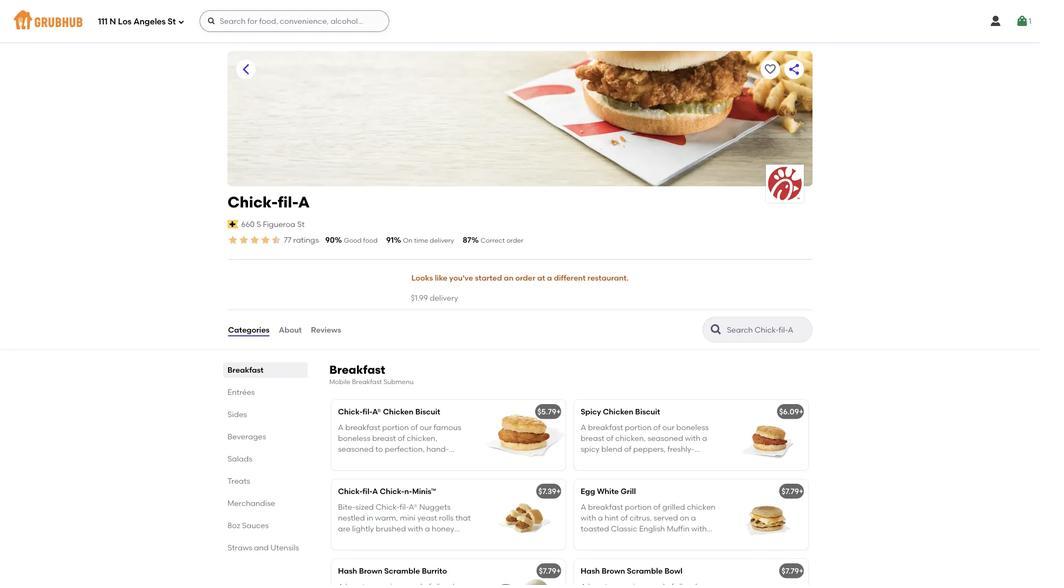 Task type: describe. For each thing, give the bounding box(es) containing it.
$5.79
[[537, 407, 556, 416]]

1 chicken from the left
[[383, 407, 413, 416]]

spread.
[[362, 535, 390, 544]]

about
[[279, 325, 302, 334]]

$7.79 for hash brown scramble burrito
[[539, 566, 556, 576]]

+ for hash brown scramble burrito
[[556, 566, 561, 576]]

you've
[[449, 273, 473, 283]]

on
[[403, 236, 412, 244]]

+ for spicy chicken biscuit
[[799, 407, 804, 416]]

on time delivery
[[403, 236, 454, 244]]

time
[[414, 236, 428, 244]]

2 delivery from the top
[[430, 293, 458, 302]]

white
[[597, 487, 619, 496]]

2 chicken from the left
[[603, 407, 633, 416]]

grill
[[621, 487, 636, 496]]

categories
[[228, 325, 270, 334]]

rolls
[[439, 513, 454, 522]]

$5.79 +
[[537, 407, 561, 416]]

brushed
[[376, 524, 406, 533]]

fil- for chick-fil-a
[[278, 193, 298, 211]]

merchandise
[[228, 499, 275, 508]]

$7.39
[[538, 487, 556, 496]]

main navigation navigation
[[0, 0, 1040, 42]]

entrées tab
[[228, 387, 303, 398]]

served
[[654, 513, 678, 522]]

87
[[463, 235, 471, 245]]

77 ratings
[[284, 235, 319, 245]]

0 vertical spatial order
[[506, 236, 523, 244]]

$1.99
[[411, 293, 428, 302]]

a® inside bite-sized chick-fil-a® nuggets nestled in warm, mini yeast rolls that are lightly brushed with a honey butter spread.
[[409, 502, 417, 511]]

submenu
[[383, 378, 414, 386]]

+ for egg white grill
[[799, 487, 804, 496]]

breakfast
[[588, 502, 623, 511]]

1 button
[[1016, 11, 1031, 31]]

started
[[475, 273, 502, 283]]

save this restaurant button
[[761, 60, 780, 79]]

good
[[344, 236, 362, 244]]

chick- for chick-fil-a chick-n-minis™
[[338, 487, 363, 496]]

1 delivery from the top
[[430, 236, 454, 244]]

reviews
[[311, 325, 341, 334]]

and inside tab
[[254, 543, 269, 552]]

on
[[680, 513, 689, 522]]

salads tab
[[228, 453, 303, 465]]

1 biscuit from the left
[[415, 407, 440, 416]]

Search for food, convenience, alcohol... search field
[[200, 10, 389, 32]]

0 vertical spatial a®
[[372, 407, 381, 416]]

660
[[241, 219, 255, 229]]

chicken
[[687, 502, 715, 511]]

at
[[537, 273, 545, 283]]

los
[[118, 17, 132, 27]]

nuggets
[[419, 502, 451, 511]]

yeast
[[417, 513, 437, 522]]

sized
[[355, 502, 374, 511]]

sauces
[[242, 521, 269, 530]]

sides tab
[[228, 409, 303, 420]]

brown for hash brown scramble bowl
[[602, 566, 625, 576]]

spicy chicken biscuit image
[[727, 400, 808, 470]]

search icon image
[[710, 323, 723, 336]]

and inside a breakfast portion of grilled chicken with a hint of citrus, served on a toasted classic english muffin with egg whites and american cheese.
[[622, 535, 637, 544]]

order inside button
[[515, 273, 535, 283]]

a breakfast portion of grilled chicken with a hint of citrus, served on a toasted classic english muffin with egg whites and american cheese.
[[581, 502, 715, 544]]

$7.79 for hash brown scramble bowl
[[781, 566, 799, 576]]

111 n los angeles st
[[98, 17, 176, 27]]

fil- inside bite-sized chick-fil-a® nuggets nestled in warm, mini yeast rolls that are lightly brushed with a honey butter spread.
[[400, 502, 409, 511]]

1 horizontal spatial svg image
[[207, 17, 216, 25]]

breakfast for breakfast mobile breakfast submenu
[[329, 363, 385, 377]]

minis™
[[412, 487, 436, 496]]

about button
[[278, 310, 302, 349]]

2 biscuit from the left
[[635, 407, 660, 416]]

2 horizontal spatial with
[[691, 524, 707, 533]]

+ for chick-fil-a® chicken biscuit
[[556, 407, 561, 416]]

breakfast for breakfast
[[228, 365, 264, 375]]

share icon image
[[788, 63, 801, 76]]

660 s figueroa st button
[[241, 218, 305, 230]]

salads
[[228, 454, 252, 463]]

111
[[98, 17, 108, 27]]

a for chick-fil-a chick-n-minis™
[[372, 487, 378, 496]]

citrus,
[[630, 513, 652, 522]]

8oz sauces tab
[[228, 520, 303, 531]]

portion
[[625, 502, 651, 511]]

breakfast mobile breakfast submenu
[[329, 363, 414, 386]]

90
[[325, 235, 335, 245]]

$7.39 +
[[538, 487, 561, 496]]

$7.79 + for egg white grill
[[781, 487, 804, 496]]

food
[[363, 236, 378, 244]]

merchandise tab
[[228, 498, 303, 509]]

$7.79 + for hash brown scramble bowl
[[781, 566, 804, 576]]

chick- inside bite-sized chick-fil-a® nuggets nestled in warm, mini yeast rolls that are lightly brushed with a honey butter spread.
[[376, 502, 400, 511]]

good food
[[344, 236, 378, 244]]

chick-fil-a chick-n-minis™ image
[[484, 479, 566, 550]]

lightly
[[352, 524, 374, 533]]

a inside looks like you've started an order at a different restaurant. button
[[547, 273, 552, 283]]

egg white grill image
[[727, 479, 808, 550]]

chick- for chick-fil-a
[[228, 193, 278, 211]]

660 s figueroa st
[[241, 219, 305, 229]]

straws
[[228, 543, 252, 552]]

chick-fil-a® chicken biscuit image
[[484, 400, 566, 470]]

whites
[[597, 535, 620, 544]]

a inside bite-sized chick-fil-a® nuggets nestled in warm, mini yeast rolls that are lightly brushed with a honey butter spread.
[[425, 524, 430, 533]]

grilled
[[662, 502, 685, 511]]

categories button
[[228, 310, 270, 349]]

subscription pass image
[[228, 220, 238, 229]]

burrito
[[422, 566, 447, 576]]

breakfast right mobile
[[352, 378, 382, 386]]

n
[[110, 17, 116, 27]]

correct order
[[481, 236, 523, 244]]

like
[[435, 273, 447, 283]]



Task type: locate. For each thing, give the bounding box(es) containing it.
entrées
[[228, 388, 255, 397]]

scramble for burrito
[[384, 566, 420, 576]]

0 horizontal spatial chicken
[[383, 407, 413, 416]]

1 vertical spatial of
[[620, 513, 628, 522]]

mobile
[[329, 378, 350, 386]]

cheese.
[[677, 535, 705, 544]]

0 horizontal spatial svg image
[[178, 19, 184, 25]]

chick- for chick-fil-a® chicken biscuit
[[338, 407, 363, 416]]

+ for chick-fil-a chick-n-minis™
[[556, 487, 561, 496]]

fil- up sized
[[363, 487, 372, 496]]

mini
[[400, 513, 415, 522]]

treats
[[228, 476, 250, 486]]

8oz
[[228, 521, 240, 530]]

0 horizontal spatial biscuit
[[415, 407, 440, 416]]

straws and utensils
[[228, 543, 299, 552]]

$1.99 delivery
[[411, 293, 458, 302]]

1 horizontal spatial hash
[[581, 566, 600, 576]]

s
[[257, 219, 261, 229]]

Search Chick-fil-A search field
[[726, 325, 809, 335]]

2 scramble from the left
[[627, 566, 663, 576]]

+ for hash brown scramble bowl
[[799, 566, 804, 576]]

different
[[554, 273, 586, 283]]

bite-sized chick-fil-a® nuggets nestled in warm, mini yeast rolls that are lightly brushed with a honey butter spread.
[[338, 502, 471, 544]]

scramble for bowl
[[627, 566, 663, 576]]

toasted
[[581, 524, 609, 533]]

egg
[[581, 535, 595, 544]]

looks
[[411, 273, 433, 283]]

2 horizontal spatial svg image
[[989, 15, 1002, 28]]

a left hint at the bottom right of the page
[[598, 513, 603, 522]]

save this restaurant image
[[764, 63, 777, 76]]

2 horizontal spatial a
[[581, 502, 586, 511]]

scramble
[[384, 566, 420, 576], [627, 566, 663, 576]]

1 horizontal spatial chicken
[[603, 407, 633, 416]]

0 vertical spatial of
[[653, 502, 661, 511]]

delivery
[[430, 236, 454, 244], [430, 293, 458, 302]]

1 vertical spatial st
[[297, 219, 305, 229]]

treats tab
[[228, 475, 303, 487]]

hash for hash brown scramble burrito
[[338, 566, 357, 576]]

1 hash from the left
[[338, 566, 357, 576]]

fil- up figueroa
[[278, 193, 298, 211]]

77
[[284, 235, 291, 245]]

brown down spread.
[[359, 566, 382, 576]]

brown down "whites"
[[602, 566, 625, 576]]

classic
[[611, 524, 637, 533]]

with
[[581, 513, 596, 522], [408, 524, 423, 533], [691, 524, 707, 533]]

1 horizontal spatial scramble
[[627, 566, 663, 576]]

$7.79 +
[[781, 487, 804, 496], [539, 566, 561, 576], [781, 566, 804, 576]]

a down yeast
[[425, 524, 430, 533]]

egg
[[581, 487, 595, 496]]

nestled
[[338, 513, 365, 522]]

$6.09
[[779, 407, 799, 416]]

fil- for chick-fil-a® chicken biscuit
[[363, 407, 372, 416]]

st inside main navigation navigation
[[168, 17, 176, 27]]

delivery right time
[[430, 236, 454, 244]]

1
[[1029, 16, 1031, 26]]

looks like you've started an order at a different restaurant.
[[411, 273, 629, 283]]

breakfast inside breakfast tab
[[228, 365, 264, 375]]

angeles
[[133, 17, 166, 27]]

warm,
[[375, 513, 398, 522]]

beverages tab
[[228, 431, 303, 442]]

correct
[[481, 236, 505, 244]]

1 vertical spatial order
[[515, 273, 535, 283]]

utensils
[[270, 543, 299, 552]]

0 vertical spatial a
[[298, 193, 310, 211]]

st up 77 ratings
[[297, 219, 305, 229]]

with up toasted
[[581, 513, 596, 522]]

sides
[[228, 410, 247, 419]]

of
[[653, 502, 661, 511], [620, 513, 628, 522]]

a down egg
[[581, 502, 586, 511]]

hash
[[338, 566, 357, 576], [581, 566, 600, 576]]

0 horizontal spatial a
[[298, 193, 310, 211]]

restaurant.
[[588, 273, 629, 283]]

0 horizontal spatial with
[[408, 524, 423, 533]]

order right correct
[[506, 236, 523, 244]]

1 vertical spatial a®
[[409, 502, 417, 511]]

with up the cheese.
[[691, 524, 707, 533]]

fil- up mini at the left bottom
[[400, 502, 409, 511]]

chick-fil-a® chicken biscuit
[[338, 407, 440, 416]]

$7.79 + for hash brown scramble burrito
[[539, 566, 561, 576]]

0 horizontal spatial brown
[[359, 566, 382, 576]]

order
[[506, 236, 523, 244], [515, 273, 535, 283]]

scramble left burrito
[[384, 566, 420, 576]]

fil- for chick-fil-a chick-n-minis™
[[363, 487, 372, 496]]

2 vertical spatial a
[[581, 502, 586, 511]]

svg image
[[1016, 15, 1029, 28]]

0 horizontal spatial of
[[620, 513, 628, 522]]

spicy chicken biscuit
[[581, 407, 660, 416]]

are
[[338, 524, 350, 533]]

1 brown from the left
[[359, 566, 382, 576]]

st inside button
[[297, 219, 305, 229]]

in
[[367, 513, 373, 522]]

hash brown scramble burrito
[[338, 566, 447, 576]]

chicken right spicy
[[603, 407, 633, 416]]

a inside a breakfast portion of grilled chicken with a hint of citrus, served on a toasted classic english muffin with egg whites and american cheese.
[[581, 502, 586, 511]]

$7.79
[[781, 487, 799, 496], [539, 566, 556, 576], [781, 566, 799, 576]]

a® up mini at the left bottom
[[409, 502, 417, 511]]

an
[[504, 273, 513, 283]]

chicken
[[383, 407, 413, 416], [603, 407, 633, 416]]

breakfast up mobile
[[329, 363, 385, 377]]

breakfast tab
[[228, 364, 303, 376]]

0 horizontal spatial a®
[[372, 407, 381, 416]]

st
[[168, 17, 176, 27], [297, 219, 305, 229]]

hash brown scramble burrito image
[[484, 559, 566, 585]]

1 horizontal spatial and
[[622, 535, 637, 544]]

looks like you've started an order at a different restaurant. button
[[411, 266, 629, 290]]

1 vertical spatial delivery
[[430, 293, 458, 302]]

1 horizontal spatial a®
[[409, 502, 417, 511]]

bite-
[[338, 502, 355, 511]]

breakfast
[[329, 363, 385, 377], [228, 365, 264, 375], [352, 378, 382, 386]]

hash for hash brown scramble bowl
[[581, 566, 600, 576]]

that
[[455, 513, 471, 522]]

breakfast up entrées
[[228, 365, 264, 375]]

with inside bite-sized chick-fil-a® nuggets nestled in warm, mini yeast rolls that are lightly brushed with a honey butter spread.
[[408, 524, 423, 533]]

91
[[386, 235, 394, 245]]

butter
[[338, 535, 361, 544]]

0 horizontal spatial st
[[168, 17, 176, 27]]

straws and utensils tab
[[228, 542, 303, 553]]

and down classic
[[622, 535, 637, 544]]

hash down 'egg'
[[581, 566, 600, 576]]

2 brown from the left
[[602, 566, 625, 576]]

figueroa
[[263, 219, 295, 229]]

biscuit
[[415, 407, 440, 416], [635, 407, 660, 416]]

egg white grill
[[581, 487, 636, 496]]

0 vertical spatial st
[[168, 17, 176, 27]]

spicy
[[581, 407, 601, 416]]

hash down butter
[[338, 566, 357, 576]]

chicken down submenu
[[383, 407, 413, 416]]

order left at
[[515, 273, 535, 283]]

0 horizontal spatial hash
[[338, 566, 357, 576]]

scramble left bowl
[[627, 566, 663, 576]]

a® down breakfast mobile breakfast submenu
[[372, 407, 381, 416]]

n-
[[404, 487, 412, 496]]

$7.79 for egg white grill
[[781, 487, 799, 496]]

chick-fil-a
[[228, 193, 310, 211]]

8oz sauces
[[228, 521, 269, 530]]

1 horizontal spatial biscuit
[[635, 407, 660, 416]]

a up sized
[[372, 487, 378, 496]]

english
[[639, 524, 665, 533]]

delivery down like
[[430, 293, 458, 302]]

$6.09 +
[[779, 407, 804, 416]]

a right at
[[547, 273, 552, 283]]

svg image
[[989, 15, 1002, 28], [207, 17, 216, 25], [178, 19, 184, 25]]

brown
[[359, 566, 382, 576], [602, 566, 625, 576]]

2 hash from the left
[[581, 566, 600, 576]]

1 horizontal spatial with
[[581, 513, 596, 522]]

a up ratings
[[298, 193, 310, 211]]

+
[[556, 407, 561, 416], [799, 407, 804, 416], [556, 487, 561, 496], [799, 487, 804, 496], [556, 566, 561, 576], [799, 566, 804, 576]]

chick-fil-a chick-n-minis™
[[338, 487, 436, 496]]

1 vertical spatial a
[[372, 487, 378, 496]]

and right straws
[[254, 543, 269, 552]]

a right on
[[691, 513, 696, 522]]

brown for hash brown scramble burrito
[[359, 566, 382, 576]]

reviews button
[[310, 310, 342, 349]]

fil- down breakfast mobile breakfast submenu
[[363, 407, 372, 416]]

fil-
[[278, 193, 298, 211], [363, 407, 372, 416], [363, 487, 372, 496], [400, 502, 409, 511]]

caret left icon image
[[239, 63, 252, 76]]

a
[[547, 273, 552, 283], [598, 513, 603, 522], [691, 513, 696, 522], [425, 524, 430, 533]]

hash brown scramble bowl image
[[727, 559, 808, 585]]

1 horizontal spatial brown
[[602, 566, 625, 576]]

1 horizontal spatial of
[[653, 502, 661, 511]]

0 horizontal spatial scramble
[[384, 566, 420, 576]]

of up classic
[[620, 513, 628, 522]]

0 vertical spatial delivery
[[430, 236, 454, 244]]

0 horizontal spatial and
[[254, 543, 269, 552]]

1 horizontal spatial a
[[372, 487, 378, 496]]

bowl
[[664, 566, 682, 576]]

with down mini at the left bottom
[[408, 524, 423, 533]]

of up served
[[653, 502, 661, 511]]

st right angeles
[[168, 17, 176, 27]]

1 horizontal spatial st
[[297, 219, 305, 229]]

hint
[[605, 513, 619, 522]]

honey
[[432, 524, 454, 533]]

1 scramble from the left
[[384, 566, 420, 576]]

a for chick-fil-a
[[298, 193, 310, 211]]

star icon image
[[228, 235, 238, 245], [238, 235, 249, 245], [249, 235, 260, 245], [260, 235, 271, 245], [271, 235, 282, 245], [271, 235, 282, 245]]

beverages
[[228, 432, 266, 441]]

chick-fil-a logo image
[[766, 165, 804, 203]]



Task type: vqa. For each thing, say whether or not it's contained in the screenshot.
subscription pass icon in the grub desi link
no



